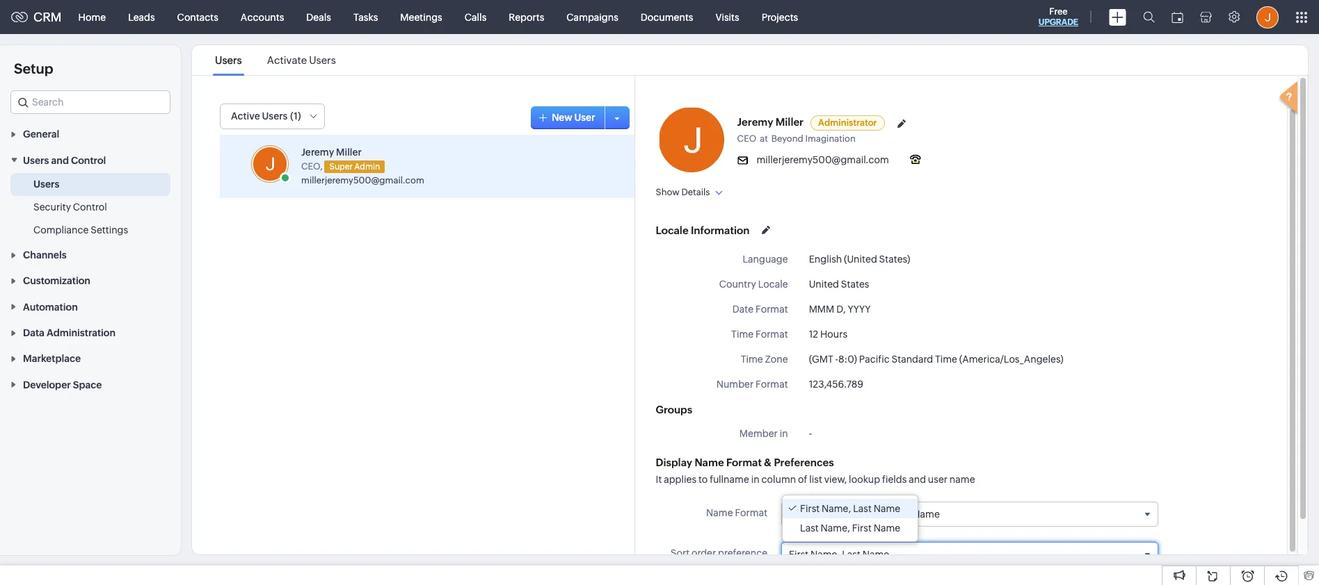 Task type: describe. For each thing, give the bounding box(es) containing it.
show
[[656, 187, 680, 198]]

date
[[732, 304, 754, 315]]

deals link
[[295, 0, 342, 34]]

new user button
[[531, 106, 609, 129]]

active users (1)
[[231, 111, 301, 122]]

english
[[809, 254, 842, 265]]

developer space button
[[0, 372, 181, 398]]

data administration
[[23, 328, 116, 339]]

profile element
[[1248, 0, 1287, 34]]

Salutation, First Name, Last Name field
[[782, 503, 1157, 527]]

users and control region
[[0, 173, 181, 242]]

preference
[[718, 548, 767, 559]]

country locale
[[719, 279, 788, 290]]

new
[[552, 112, 572, 123]]

d,
[[836, 304, 846, 315]]

yyyy
[[848, 304, 871, 315]]

format for time
[[756, 329, 788, 340]]

ceo at beyond imagination
[[737, 134, 856, 144]]

time for time zone
[[741, 354, 763, 365]]

new user
[[552, 112, 595, 123]]

1 vertical spatial locale
[[758, 279, 788, 290]]

setup
[[14, 61, 53, 77]]

data
[[23, 328, 44, 339]]

create menu element
[[1101, 0, 1135, 34]]

country
[[719, 279, 756, 290]]

channels
[[23, 250, 67, 261]]

jeremy for jeremy miller ceo, super admin millerjeremy500@gmail.com
[[301, 147, 334, 158]]

of
[[798, 474, 807, 486]]

users link for security control link
[[33, 177, 59, 191]]

data administration button
[[0, 320, 181, 346]]

home
[[78, 11, 106, 23]]

contacts link
[[166, 0, 229, 34]]

accounts link
[[229, 0, 295, 34]]

name, inside field
[[861, 509, 891, 520]]

format inside display name format & preferences it applies to fullname in column of list view, lookup fields and user name
[[726, 457, 762, 469]]

home link
[[67, 0, 117, 34]]

control inside region
[[73, 202, 107, 213]]

accounts
[[241, 11, 284, 23]]

campaigns link
[[555, 0, 630, 34]]

(united
[[844, 254, 877, 265]]

8:0)
[[838, 354, 857, 365]]

0 vertical spatial first name, last name
[[800, 504, 900, 515]]

details
[[681, 187, 710, 198]]

miller for jeremy miller
[[776, 116, 804, 128]]

order
[[692, 548, 716, 559]]

administrator
[[818, 118, 877, 128]]

display
[[656, 457, 692, 469]]

activate users
[[267, 54, 336, 66]]

user
[[574, 112, 595, 123]]

crm
[[33, 10, 62, 24]]

last inside field
[[892, 509, 911, 520]]

12 hours
[[809, 329, 847, 340]]

united states
[[809, 279, 869, 290]]

standard
[[892, 354, 933, 365]]

meetings link
[[389, 0, 453, 34]]

and inside display name format & preferences it applies to fullname in column of list view, lookup fields and user name
[[909, 474, 926, 486]]

sort
[[671, 548, 690, 559]]

First Name, Last Name field
[[782, 543, 1157, 567]]

ceo
[[737, 134, 756, 144]]

format for name
[[735, 508, 767, 519]]

general
[[23, 129, 59, 140]]

compliance settings link
[[33, 223, 128, 237]]

zone
[[765, 354, 788, 365]]

space
[[73, 380, 102, 391]]

name down fields
[[874, 504, 900, 515]]

customization
[[23, 276, 90, 287]]

and inside users and control dropdown button
[[51, 155, 69, 166]]

first down "salutation, first name, last name"
[[852, 523, 872, 534]]

last inside field
[[842, 550, 860, 561]]

0 vertical spatial -
[[835, 354, 838, 365]]

salutation,
[[789, 509, 838, 520]]

date format
[[732, 304, 788, 315]]

first down the list
[[800, 504, 820, 515]]

list containing users
[[202, 45, 348, 75]]

0 vertical spatial locale
[[656, 224, 688, 236]]

ceo,
[[301, 161, 323, 172]]

first inside field
[[840, 509, 859, 520]]

users inside region
[[33, 179, 59, 190]]

visits link
[[704, 0, 750, 34]]

salutation, first name, last name
[[789, 509, 940, 520]]

users inside dropdown button
[[23, 155, 49, 166]]

language
[[743, 254, 788, 265]]

general button
[[0, 121, 181, 147]]

tasks
[[353, 11, 378, 23]]

marketplace button
[[0, 346, 181, 372]]

&
[[764, 457, 772, 469]]

compliance settings
[[33, 224, 128, 236]]

search image
[[1143, 11, 1155, 23]]

create menu image
[[1109, 9, 1126, 25]]

jeremy for jeremy miller
[[737, 116, 773, 128]]

projects link
[[750, 0, 809, 34]]

meetings
[[400, 11, 442, 23]]



Task type: vqa. For each thing, say whether or not it's contained in the screenshot.
13
no



Task type: locate. For each thing, give the bounding box(es) containing it.
format up the zone
[[756, 329, 788, 340]]

free upgrade
[[1039, 6, 1078, 27]]

last name, first name
[[800, 523, 900, 534]]

millerjeremy500@gmail.com link
[[301, 175, 424, 185]]

(gmt -8:0) pacific standard time (america/los_angeles)
[[809, 354, 1064, 365]]

in inside display name format & preferences it applies to fullname in column of list view, lookup fields and user name
[[751, 474, 759, 486]]

developer space
[[23, 380, 102, 391]]

users right "activate"
[[309, 54, 336, 66]]

in
[[780, 429, 788, 440], [751, 474, 759, 486]]

last
[[853, 504, 872, 515], [892, 509, 911, 520], [800, 523, 819, 534], [842, 550, 860, 561]]

1 horizontal spatial users link
[[213, 54, 244, 66]]

time zone
[[741, 354, 788, 365]]

contacts
[[177, 11, 218, 23]]

0 horizontal spatial jeremy
[[301, 147, 334, 158]]

leads link
[[117, 0, 166, 34]]

0 horizontal spatial -
[[809, 429, 812, 440]]

member in
[[739, 429, 788, 440]]

name down fullname
[[706, 508, 733, 519]]

1 vertical spatial and
[[909, 474, 926, 486]]

preferences
[[774, 457, 834, 469]]

1 vertical spatial millerjeremy500@gmail.com
[[301, 175, 424, 185]]

format down the zone
[[756, 379, 788, 390]]

0 horizontal spatial users link
[[33, 177, 59, 191]]

jeremy
[[737, 116, 773, 128], [301, 147, 334, 158]]

1 horizontal spatial -
[[835, 354, 838, 365]]

mmm d, yyyy
[[809, 304, 871, 315]]

control up compliance settings
[[73, 202, 107, 213]]

1 vertical spatial control
[[73, 202, 107, 213]]

control
[[71, 155, 106, 166], [73, 202, 107, 213]]

1 horizontal spatial and
[[909, 474, 926, 486]]

format for number
[[756, 379, 788, 390]]

automation
[[23, 302, 78, 313]]

miller for jeremy miller ceo, super admin millerjeremy500@gmail.com
[[336, 147, 362, 158]]

users down 'general'
[[23, 155, 49, 166]]

list
[[809, 474, 822, 486]]

name inside field
[[862, 550, 889, 561]]

1 horizontal spatial in
[[780, 429, 788, 440]]

name up "to"
[[695, 457, 724, 469]]

1 vertical spatial -
[[809, 429, 812, 440]]

first up last name, first name
[[840, 509, 859, 520]]

super
[[329, 162, 353, 172]]

channels button
[[0, 242, 181, 268]]

administration
[[47, 328, 116, 339]]

0 vertical spatial control
[[71, 155, 106, 166]]

jeremy inside jeremy miller ceo, super admin millerjeremy500@gmail.com
[[301, 147, 334, 158]]

123,456.789
[[809, 379, 863, 390]]

1 vertical spatial miller
[[336, 147, 362, 158]]

0 vertical spatial in
[[780, 429, 788, 440]]

time right standard
[[935, 354, 957, 365]]

0 vertical spatial users link
[[213, 54, 244, 66]]

jeremy up ceo,
[[301, 147, 334, 158]]

format down fullname
[[735, 508, 767, 519]]

profile image
[[1256, 6, 1279, 28]]

first name, last name
[[800, 504, 900, 515], [789, 550, 889, 561]]

0 horizontal spatial in
[[751, 474, 759, 486]]

users and control button
[[0, 147, 181, 173]]

calendar image
[[1172, 11, 1183, 23]]

0 horizontal spatial millerjeremy500@gmail.com
[[301, 175, 424, 185]]

free
[[1049, 6, 1068, 17]]

activate users link
[[265, 54, 338, 66]]

users link for activate users link
[[213, 54, 244, 66]]

groups
[[656, 404, 692, 416]]

format up fullname
[[726, 457, 762, 469]]

tree containing first name, last name
[[783, 496, 918, 542]]

and left user
[[909, 474, 926, 486]]

1 vertical spatial users link
[[33, 177, 59, 191]]

pacific
[[859, 354, 890, 365]]

millerjeremy500@gmail.com down the beyond imagination link
[[757, 154, 889, 166]]

name inside display name format & preferences it applies to fullname in column of list view, lookup fields and user name
[[695, 457, 724, 469]]

member
[[739, 429, 778, 440]]

first inside field
[[789, 550, 809, 561]]

developer
[[23, 380, 71, 391]]

users link inside region
[[33, 177, 59, 191]]

it
[[656, 474, 662, 486]]

fullname
[[710, 474, 749, 486]]

in left column
[[751, 474, 759, 486]]

first
[[800, 504, 820, 515], [840, 509, 859, 520], [852, 523, 872, 534], [789, 550, 809, 561]]

search element
[[1135, 0, 1163, 34]]

millerjeremy500@gmail.com down admin
[[301, 175, 424, 185]]

tasks link
[[342, 0, 389, 34]]

fields
[[882, 474, 907, 486]]

miller up beyond
[[776, 116, 804, 128]]

users down contacts link
[[215, 54, 242, 66]]

security control link
[[33, 200, 107, 214]]

time for time format
[[731, 329, 754, 340]]

last down salutation, at right bottom
[[800, 523, 819, 534]]

automation button
[[0, 294, 181, 320]]

(america/los_angeles)
[[959, 354, 1064, 365]]

miller up 'super'
[[336, 147, 362, 158]]

last up last name, first name
[[853, 504, 872, 515]]

0 vertical spatial millerjeremy500@gmail.com
[[757, 154, 889, 166]]

name down "salutation, first name, last name"
[[874, 523, 900, 534]]

mmm
[[809, 304, 834, 315]]

campaigns
[[567, 11, 618, 23]]

time left the zone
[[741, 354, 763, 365]]

user
[[928, 474, 948, 486]]

1 vertical spatial jeremy
[[301, 147, 334, 158]]

users up security
[[33, 179, 59, 190]]

0 horizontal spatial locale
[[656, 224, 688, 236]]

control inside dropdown button
[[71, 155, 106, 166]]

miller inside jeremy miller ceo, super admin millerjeremy500@gmail.com
[[336, 147, 362, 158]]

first name, last name inside first name, last name field
[[789, 550, 889, 561]]

0 horizontal spatial and
[[51, 155, 69, 166]]

calls link
[[453, 0, 498, 34]]

jeremy up ceo
[[737, 116, 773, 128]]

list
[[202, 45, 348, 75]]

time format
[[731, 329, 788, 340]]

crm link
[[11, 10, 62, 24]]

first name, last name up last name, first name
[[800, 504, 900, 515]]

1 horizontal spatial jeremy
[[737, 116, 773, 128]]

united
[[809, 279, 839, 290]]

0 vertical spatial and
[[51, 155, 69, 166]]

information
[[691, 224, 750, 236]]

show details
[[656, 187, 710, 198]]

(gmt
[[809, 354, 833, 365]]

first name, last name down last name, first name
[[789, 550, 889, 561]]

format up time format
[[756, 304, 788, 315]]

time down date at right bottom
[[731, 329, 754, 340]]

reports
[[509, 11, 544, 23]]

1 horizontal spatial millerjeremy500@gmail.com
[[757, 154, 889, 166]]

users and control
[[23, 155, 106, 166]]

admin
[[354, 162, 380, 172]]

lookup
[[849, 474, 880, 486]]

customization button
[[0, 268, 181, 294]]

name
[[695, 457, 724, 469], [874, 504, 900, 515], [706, 508, 733, 519], [913, 509, 940, 520], [874, 523, 900, 534], [862, 550, 889, 561]]

- up preferences on the bottom right of page
[[809, 429, 812, 440]]

users (1)
[[262, 111, 301, 122]]

0 horizontal spatial miller
[[336, 147, 362, 158]]

format for date
[[756, 304, 788, 315]]

12
[[809, 329, 818, 340]]

last down last name, first name
[[842, 550, 860, 561]]

1 horizontal spatial locale
[[758, 279, 788, 290]]

- right (gmt
[[835, 354, 838, 365]]

None field
[[10, 90, 170, 114]]

beyond imagination link
[[771, 134, 859, 144]]

number
[[716, 379, 754, 390]]

beyond
[[771, 134, 803, 144]]

view,
[[824, 474, 847, 486]]

name inside field
[[913, 509, 940, 520]]

show details link
[[656, 187, 723, 198]]

reports link
[[498, 0, 555, 34]]

and down 'general'
[[51, 155, 69, 166]]

marketplace
[[23, 354, 81, 365]]

security
[[33, 202, 71, 213]]

name, inside field
[[811, 550, 840, 561]]

imagination
[[805, 134, 856, 144]]

1 vertical spatial in
[[751, 474, 759, 486]]

first down salutation, at right bottom
[[789, 550, 809, 561]]

users
[[215, 54, 242, 66], [309, 54, 336, 66], [23, 155, 49, 166], [33, 179, 59, 190]]

in right member
[[780, 429, 788, 440]]

last down fields
[[892, 509, 911, 520]]

locale down show
[[656, 224, 688, 236]]

name down user
[[913, 509, 940, 520]]

column
[[761, 474, 796, 486]]

0 vertical spatial jeremy
[[737, 116, 773, 128]]

0 vertical spatial miller
[[776, 116, 804, 128]]

control down 'general' dropdown button
[[71, 155, 106, 166]]

english (united states)
[[809, 254, 910, 265]]

calls
[[465, 11, 486, 23]]

users link down contacts link
[[213, 54, 244, 66]]

activate
[[267, 54, 307, 66]]

1 vertical spatial first name, last name
[[789, 550, 889, 561]]

at
[[760, 134, 768, 144]]

Search text field
[[11, 91, 170, 113]]

name down last name, first name
[[862, 550, 889, 561]]

to
[[698, 474, 708, 486]]

locale down language
[[758, 279, 788, 290]]

states)
[[879, 254, 910, 265]]

active
[[231, 111, 260, 122]]

deals
[[306, 11, 331, 23]]

users link inside list
[[213, 54, 244, 66]]

users link up security
[[33, 177, 59, 191]]

1 horizontal spatial miller
[[776, 116, 804, 128]]

and
[[51, 155, 69, 166], [909, 474, 926, 486]]

locale information
[[656, 224, 750, 236]]

tree
[[783, 496, 918, 542]]



